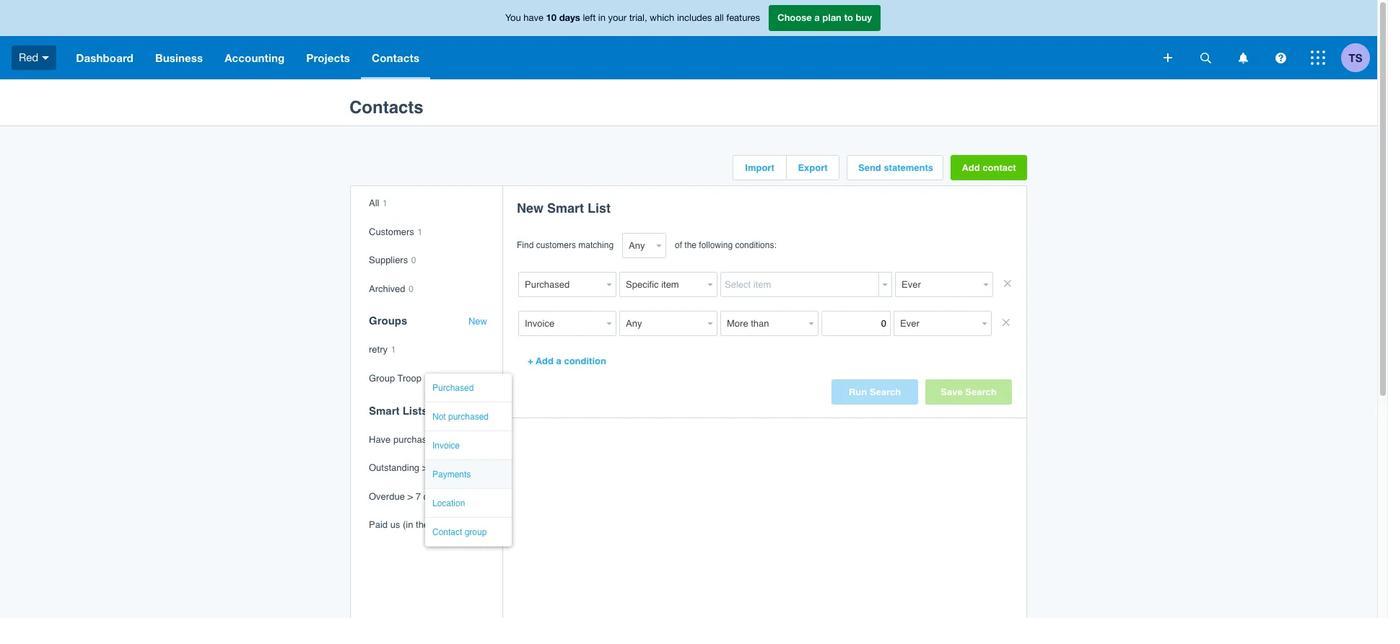 Task type: describe. For each thing, give the bounding box(es) containing it.
troop
[[397, 373, 422, 384]]

red
[[19, 51, 38, 63]]

contacts button
[[361, 36, 430, 79]]

contact group
[[432, 528, 487, 538]]

outstanding
[[369, 463, 419, 474]]

smart lists
[[369, 405, 428, 417]]

import
[[745, 162, 774, 173]]

suppliers 0
[[369, 255, 416, 266]]

suppliers
[[369, 255, 408, 266]]

find
[[517, 240, 534, 250]]

plan
[[822, 12, 842, 23]]

add inside the + add a condition button
[[536, 356, 554, 367]]

lists
[[403, 405, 428, 417]]

+
[[528, 356, 533, 367]]

invoice
[[432, 441, 460, 451]]

banner containing ts
[[0, 0, 1377, 79]]

add contact button
[[951, 155, 1027, 180]]

ts
[[1349, 51, 1363, 64]]

new for groups
[[468, 316, 487, 327]]

accounting
[[225, 51, 285, 64]]

red button
[[0, 36, 65, 79]]

contact group link
[[432, 528, 490, 538]]

statements
[[884, 162, 933, 173]]

payments link
[[432, 470, 490, 480]]

days for 7
[[423, 491, 443, 502]]

conditions:
[[735, 240, 777, 250]]

not
[[432, 412, 446, 422]]

features
[[726, 12, 760, 23]]

0 vertical spatial new
[[517, 201, 544, 216]]

location
[[432, 499, 465, 509]]

list
[[588, 201, 611, 216]]

contact
[[983, 162, 1016, 173]]

an
[[440, 434, 450, 445]]

in
[[598, 12, 606, 23]]

export button
[[787, 156, 839, 180]]

choose a plan to buy
[[777, 12, 872, 23]]

you
[[505, 12, 521, 23]]

All text field
[[622, 233, 653, 258]]

> for overdue
[[407, 491, 413, 502]]

0 inside group troop 0
[[425, 374, 430, 384]]

accounting button
[[214, 36, 295, 79]]

not purchased
[[432, 412, 489, 422]]

location link
[[432, 499, 490, 509]]

new for smart lists
[[468, 406, 487, 417]]

0 vertical spatial smart
[[547, 201, 584, 216]]

search for run search
[[870, 387, 901, 398]]

group troop 0
[[369, 373, 430, 384]]

save
[[941, 387, 963, 398]]

dashboard
[[76, 51, 134, 64]]

payments
[[432, 470, 471, 480]]

projects
[[306, 51, 350, 64]]

+ add a condition
[[528, 356, 606, 367]]

projects button
[[295, 36, 361, 79]]

paid
[[369, 520, 388, 531]]

send
[[858, 162, 881, 173]]

search for save search
[[965, 387, 997, 398]]

retry
[[369, 345, 388, 355]]

1 for all
[[418, 227, 422, 237]]

archived
[[369, 284, 405, 294]]

all 1
[[369, 198, 387, 209]]

business
[[155, 51, 203, 64]]

run
[[849, 387, 867, 398]]

retry 1
[[369, 345, 396, 355]]

0 for archived
[[409, 284, 414, 294]]

contacts inside popup button
[[372, 51, 420, 64]]

purchased for not
[[448, 412, 489, 422]]

contact
[[432, 528, 462, 538]]

invoice link
[[432, 441, 490, 451]]

of
[[675, 240, 682, 250]]

1 horizontal spatial svg image
[[1238, 52, 1248, 63]]



Task type: locate. For each thing, give the bounding box(es) containing it.
to
[[844, 12, 853, 23]]

customers
[[369, 226, 414, 237]]

contacts down contacts popup button
[[349, 98, 424, 118]]

2 vertical spatial 0
[[425, 374, 430, 384]]

the right the of
[[685, 240, 697, 250]]

2 search from the left
[[965, 387, 997, 398]]

find customers matching
[[517, 240, 614, 250]]

new link for groups
[[468, 316, 487, 328]]

have
[[524, 12, 544, 23]]

save search button
[[925, 380, 1012, 405]]

0 vertical spatial a
[[814, 12, 820, 23]]

contacts
[[372, 51, 420, 64], [349, 98, 424, 118]]

0 vertical spatial days
[[559, 12, 580, 23]]

dashboard link
[[65, 36, 144, 79]]

> left 30
[[422, 463, 428, 474]]

a left plan
[[814, 12, 820, 23]]

send statements
[[858, 162, 933, 173]]

1 horizontal spatial >
[[422, 463, 428, 474]]

1 vertical spatial a
[[556, 356, 562, 367]]

new link for smart lists
[[468, 406, 487, 417]]

search right save
[[965, 387, 997, 398]]

year)
[[449, 520, 470, 531]]

0 horizontal spatial svg image
[[42, 56, 49, 60]]

add left contact
[[962, 162, 980, 173]]

2 horizontal spatial 1
[[418, 227, 422, 237]]

+ add a condition button
[[517, 349, 617, 374]]

7
[[416, 491, 421, 502]]

have
[[369, 434, 391, 445]]

0 horizontal spatial >
[[407, 491, 413, 502]]

0 horizontal spatial the
[[416, 520, 429, 531]]

1 vertical spatial 1
[[418, 227, 422, 237]]

your
[[608, 12, 627, 23]]

svg image
[[1311, 51, 1325, 65], [1200, 52, 1211, 63], [1275, 52, 1286, 63], [1164, 53, 1172, 62]]

send statements button
[[847, 156, 943, 180]]

0 vertical spatial >
[[422, 463, 428, 474]]

left
[[583, 12, 596, 23]]

days right 10
[[559, 12, 580, 23]]

groups
[[369, 315, 407, 327]]

2 vertical spatial new
[[468, 406, 487, 417]]

smart left list
[[547, 201, 584, 216]]

buy
[[856, 12, 872, 23]]

search inside run search button
[[870, 387, 901, 398]]

customers 1
[[369, 226, 422, 237]]

1 inside all 1
[[383, 199, 387, 209]]

new down purchased link
[[468, 406, 487, 417]]

export
[[798, 162, 828, 173]]

1 horizontal spatial add
[[962, 162, 980, 173]]

1 vertical spatial days
[[443, 463, 463, 474]]

days for 30
[[443, 463, 463, 474]]

2 vertical spatial 1
[[391, 345, 396, 355]]

purchased for have
[[393, 434, 437, 445]]

1 search from the left
[[870, 387, 901, 398]]

choose
[[777, 12, 812, 23]]

a inside button
[[556, 356, 562, 367]]

new link down purchased link
[[468, 406, 487, 417]]

search right run on the right bottom of page
[[870, 387, 901, 398]]

1 vertical spatial contacts
[[349, 98, 424, 118]]

smart
[[547, 201, 584, 216], [369, 405, 400, 417]]

1 horizontal spatial purchased
[[448, 412, 489, 422]]

0
[[411, 256, 416, 266], [409, 284, 414, 294], [425, 374, 430, 384]]

1 vertical spatial 0
[[409, 284, 414, 294]]

svg image
[[1238, 52, 1248, 63], [42, 56, 49, 60]]

new link
[[468, 316, 487, 328], [468, 406, 487, 417]]

a left condition
[[556, 356, 562, 367]]

0 vertical spatial add
[[962, 162, 980, 173]]

purchased up outstanding > 30 days
[[393, 434, 437, 445]]

0 horizontal spatial purchased
[[393, 434, 437, 445]]

not purchased link
[[432, 412, 490, 423]]

1 horizontal spatial 1
[[391, 345, 396, 355]]

item
[[453, 434, 471, 445]]

0 for suppliers
[[411, 256, 416, 266]]

outstanding > 30 days
[[369, 463, 463, 474]]

the
[[685, 240, 697, 250], [416, 520, 429, 531]]

1 vertical spatial the
[[416, 520, 429, 531]]

0 horizontal spatial a
[[556, 356, 562, 367]]

0 inside suppliers 0
[[411, 256, 416, 266]]

1 horizontal spatial search
[[965, 387, 997, 398]]

paid us (in the last year)
[[369, 520, 470, 531]]

matching
[[578, 240, 614, 250]]

following
[[699, 240, 733, 250]]

purchased
[[432, 383, 474, 393]]

2 vertical spatial days
[[423, 491, 443, 502]]

group
[[465, 528, 487, 538]]

days for 10
[[559, 12, 580, 23]]

days right 30
[[443, 463, 463, 474]]

1 vertical spatial new link
[[468, 406, 487, 417]]

contacts right projects
[[372, 51, 420, 64]]

1 inside customers 1
[[418, 227, 422, 237]]

you have 10 days left in your trial, which includes all features
[[505, 12, 760, 23]]

new
[[517, 201, 544, 216], [468, 316, 487, 327], [468, 406, 487, 417]]

1 right customers
[[418, 227, 422, 237]]

customers
[[536, 240, 576, 250]]

0 right troop
[[425, 374, 430, 384]]

svg image inside red popup button
[[42, 56, 49, 60]]

1 vertical spatial >
[[407, 491, 413, 502]]

0 vertical spatial contacts
[[372, 51, 420, 64]]

purchased inside not purchased link
[[448, 412, 489, 422]]

of the following conditions:
[[675, 240, 777, 250]]

> for outstanding
[[422, 463, 428, 474]]

have purchased an item
[[369, 434, 471, 445]]

2 new link from the top
[[468, 406, 487, 417]]

1 horizontal spatial smart
[[547, 201, 584, 216]]

1 for groups
[[391, 345, 396, 355]]

1 vertical spatial new
[[468, 316, 487, 327]]

new link up purchased link
[[468, 316, 487, 328]]

the right the (in
[[416, 520, 429, 531]]

1 vertical spatial smart
[[369, 405, 400, 417]]

1
[[383, 199, 387, 209], [418, 227, 422, 237], [391, 345, 396, 355]]

purchased link
[[432, 383, 490, 394]]

0 inside archived 0
[[409, 284, 414, 294]]

which
[[650, 12, 674, 23]]

search inside save search button
[[965, 387, 997, 398]]

purchased up item
[[448, 412, 489, 422]]

trial,
[[629, 12, 647, 23]]

30
[[430, 463, 441, 474]]

(in
[[403, 520, 413, 531]]

1 vertical spatial purchased
[[393, 434, 437, 445]]

1 new link from the top
[[468, 316, 487, 328]]

1 horizontal spatial a
[[814, 12, 820, 23]]

add right +
[[536, 356, 554, 367]]

a
[[814, 12, 820, 23], [556, 356, 562, 367]]

0 vertical spatial 1
[[383, 199, 387, 209]]

us
[[390, 520, 400, 531]]

new smart list
[[517, 201, 611, 216]]

1 right retry
[[391, 345, 396, 355]]

add inside add contact button
[[962, 162, 980, 173]]

banner
[[0, 0, 1377, 79]]

0 vertical spatial new link
[[468, 316, 487, 328]]

new up purchased link
[[468, 316, 487, 327]]

overdue > 7 days
[[369, 491, 443, 502]]

ts button
[[1341, 36, 1377, 79]]

last
[[431, 520, 446, 531]]

0 vertical spatial purchased
[[448, 412, 489, 422]]

1 horizontal spatial the
[[685, 240, 697, 250]]

add
[[962, 162, 980, 173], [536, 356, 554, 367]]

archived 0
[[369, 284, 414, 294]]

0 horizontal spatial add
[[536, 356, 554, 367]]

days
[[559, 12, 580, 23], [443, 463, 463, 474], [423, 491, 443, 502]]

includes
[[677, 12, 712, 23]]

run search button
[[832, 380, 918, 405]]

condition
[[564, 356, 606, 367]]

import button
[[733, 156, 786, 180]]

1 right all
[[383, 199, 387, 209]]

0 horizontal spatial 1
[[383, 199, 387, 209]]

0 vertical spatial the
[[685, 240, 697, 250]]

save search
[[941, 387, 997, 398]]

0 right suppliers
[[411, 256, 416, 266]]

0 right the archived
[[409, 284, 414, 294]]

days right 7
[[423, 491, 443, 502]]

Select item text field
[[720, 272, 879, 297]]

business button
[[144, 36, 214, 79]]

0 horizontal spatial smart
[[369, 405, 400, 417]]

all
[[369, 198, 379, 209]]

smart up have
[[369, 405, 400, 417]]

add contact
[[962, 162, 1016, 173]]

0 vertical spatial 0
[[411, 256, 416, 266]]

1 inside retry 1
[[391, 345, 396, 355]]

purchased
[[448, 412, 489, 422], [393, 434, 437, 445]]

None text field
[[518, 272, 603, 297], [518, 311, 603, 336], [821, 311, 891, 336], [518, 272, 603, 297], [518, 311, 603, 336], [821, 311, 891, 336]]

> left 7
[[407, 491, 413, 502]]

search
[[870, 387, 901, 398], [965, 387, 997, 398]]

group
[[369, 373, 395, 384]]

all
[[715, 12, 724, 23]]

0 horizontal spatial search
[[870, 387, 901, 398]]

1 vertical spatial add
[[536, 356, 554, 367]]

run search
[[849, 387, 901, 398]]

overdue
[[369, 491, 405, 502]]

None text field
[[619, 272, 705, 297], [895, 272, 980, 297], [619, 311, 705, 336], [720, 311, 806, 336], [894, 311, 979, 336], [619, 272, 705, 297], [895, 272, 980, 297], [619, 311, 705, 336], [720, 311, 806, 336], [894, 311, 979, 336]]

new up find
[[517, 201, 544, 216]]



Task type: vqa. For each thing, say whether or not it's contained in the screenshot.


